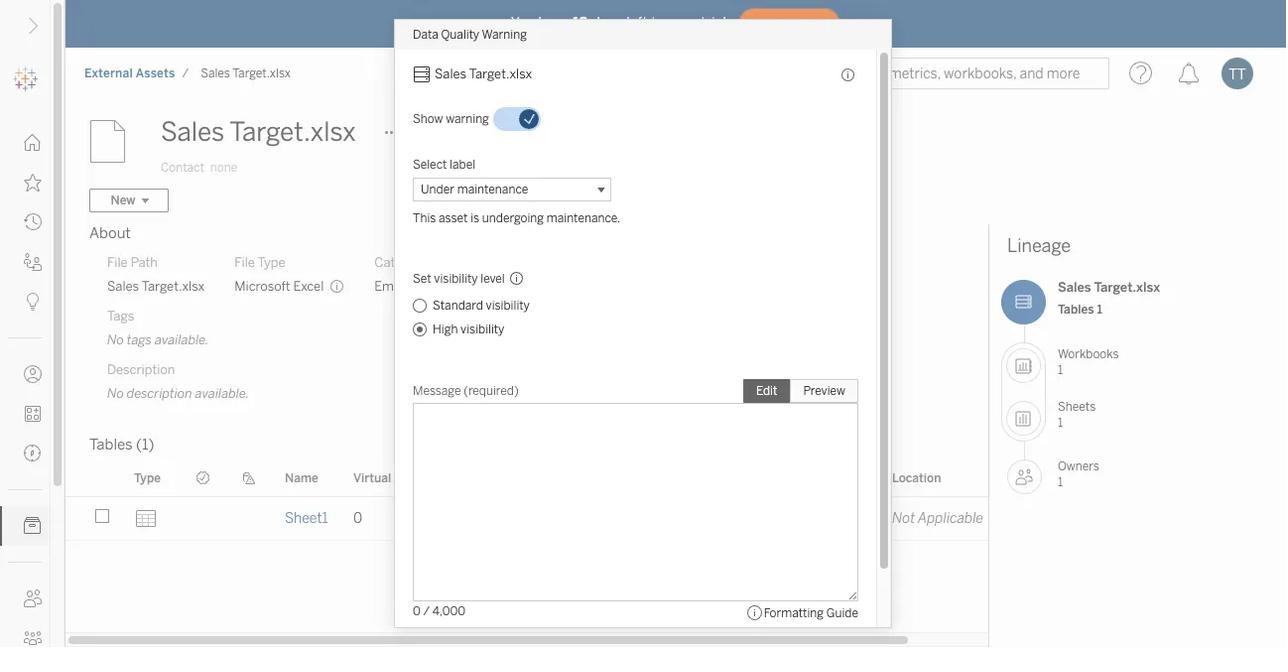 Task type: vqa. For each thing, say whether or not it's contained in the screenshot.
'Groups' icon
yes



Task type: describe. For each thing, give the bounding box(es) containing it.
available. for tags no tags available.
[[155, 333, 209, 348]]

available. for description no description available.
[[195, 386, 249, 401]]

date,
[[798, 510, 831, 527]]

database image
[[413, 66, 431, 83]]

description
[[127, 386, 192, 401]]

embedded
[[375, 279, 439, 294]]

this table or file is embedded in the published asset on the server, and you can't create a new workbook from it. files embedded in workbooks aren't shared with other tableau site users. image
[[480, 279, 495, 294]]

sheet1
[[285, 510, 328, 527]]

trial.
[[701, 14, 731, 31]]

external
[[84, 67, 133, 80]]

category,
[[694, 510, 755, 527]]

virtual connections
[[353, 471, 466, 485]]

assets
[[136, 67, 175, 80]]

row containing sheet1
[[66, 497, 1073, 541]]

left
[[627, 14, 648, 31]]

sales inside data quality warning dialog
[[435, 67, 467, 81]]

microsoft excel
[[235, 279, 324, 294]]

preview
[[804, 384, 846, 398]]

is
[[471, 212, 480, 225]]

description
[[107, 362, 175, 377]]

target
[[871, 510, 911, 527]]

virtual
[[353, 471, 392, 485]]

workbooks 1
[[1059, 347, 1120, 377]]

select label
[[413, 158, 476, 172]]

table image
[[134, 507, 158, 531]]

sales inside sales target.xlsx tables 1
[[1059, 280, 1092, 295]]

set
[[413, 272, 432, 286]]

owners 1
[[1059, 460, 1100, 489]]

quality
[[441, 28, 480, 42]]

set visibility level option group
[[413, 267, 859, 344]]

owners image
[[1008, 460, 1043, 495]]

excel
[[293, 279, 324, 294]]

contact none
[[161, 161, 238, 175]]

external assets /
[[84, 67, 189, 80]]

buy
[[764, 17, 787, 30]]

embedded asset
[[375, 279, 475, 294]]

recommendations image
[[24, 293, 42, 311]]

applicable
[[918, 510, 984, 527]]

tags
[[107, 309, 134, 324]]

location
[[893, 471, 942, 485]]

1 inside sales target.xlsx tables 1
[[1098, 302, 1103, 316]]

1 for owners 1
[[1059, 475, 1064, 489]]

this asset is undergoing maintenance.
[[413, 212, 621, 225]]

none checkbox inside data quality warning dialog
[[493, 107, 541, 131]]

undergoing
[[482, 212, 544, 225]]

1 vertical spatial tables
[[89, 436, 133, 454]]

workbooks
[[1059, 347, 1120, 361]]

message
[[413, 384, 461, 398]]

standard
[[433, 299, 483, 313]]

tables inside sales target.xlsx tables 1
[[1059, 302, 1095, 316]]

days
[[592, 14, 623, 31]]

category, order date, sales target
[[694, 510, 911, 527]]

sheets image
[[1007, 401, 1042, 436]]

maintenance.
[[547, 212, 621, 225]]

main navigation. press the up and down arrow keys to access links. element
[[0, 123, 50, 647]]

label
[[450, 158, 476, 172]]

set visibility level
[[413, 272, 505, 286]]

level
[[481, 272, 505, 286]]

(1)
[[136, 436, 154, 454]]

you have 13 days left in your trial.
[[511, 14, 731, 31]]

data quality warning dialog
[[395, 20, 892, 628]]

dialog info icon image
[[841, 68, 857, 83]]

tables (1)
[[89, 436, 154, 454]]

sales target.xlsx element
[[195, 67, 297, 80]]

standard visibility high visibility
[[433, 299, 530, 337]]

tags no tags available.
[[107, 309, 209, 348]]

select
[[413, 158, 447, 172]]

tables image
[[1002, 280, 1047, 325]]

target.xlsx inside file path sales target.xlsx
[[142, 279, 205, 294]]

tags
[[127, 333, 152, 348]]

file for file path sales target.xlsx
[[107, 255, 128, 270]]

sheets
[[1059, 400, 1096, 414]]

1 for sheets 1
[[1059, 416, 1064, 429]]

have
[[539, 14, 569, 31]]

high
[[433, 323, 458, 337]]

data
[[413, 28, 439, 42]]

new
[[111, 194, 136, 208]]

favorites image
[[24, 174, 42, 192]]



Task type: locate. For each thing, give the bounding box(es) containing it.
0 horizontal spatial tables
[[89, 436, 133, 454]]

file (microsoft excel) image
[[89, 112, 149, 172]]

/ inside data quality warning dialog
[[424, 605, 430, 619]]

grid containing sheet1
[[66, 460, 1073, 647]]

not
[[893, 510, 916, 527]]

path
[[131, 255, 158, 270]]

tables left (1)
[[89, 436, 133, 454]]

explore image
[[24, 445, 42, 463]]

1 down workbooks
[[1059, 363, 1064, 377]]

(required)
[[464, 384, 519, 398]]

0 vertical spatial 0
[[353, 510, 363, 527]]

your
[[668, 14, 697, 31]]

no inside 'description no description available.'
[[107, 386, 124, 401]]

1
[[1098, 302, 1103, 316], [1059, 363, 1064, 377], [1059, 416, 1064, 429], [1059, 475, 1064, 489]]

1 horizontal spatial tables
[[1059, 302, 1095, 316]]

no for no tags available.
[[107, 333, 124, 348]]

owners
[[1059, 460, 1100, 474]]

buy now
[[764, 17, 816, 30]]

0 horizontal spatial file
[[107, 255, 128, 270]]

file left the path
[[107, 255, 128, 270]]

available. inside 'description no description available.'
[[195, 386, 249, 401]]

sales right assets on the top of page
[[201, 67, 230, 80]]

guide
[[827, 607, 859, 621]]

1 horizontal spatial 0
[[413, 605, 421, 619]]

sales target.xlsx down data quality warning
[[435, 67, 532, 81]]

sales target.xlsx inside data quality warning dialog
[[435, 67, 532, 81]]

1 vertical spatial visibility
[[486, 299, 530, 313]]

no
[[107, 333, 124, 348], [107, 386, 124, 401]]

1 inside owners 1
[[1059, 475, 1064, 489]]

in
[[652, 14, 664, 31]]

file for file type
[[235, 255, 255, 270]]

sales inside file path sales target.xlsx
[[107, 279, 139, 294]]

None checkbox
[[493, 107, 541, 131]]

formatting guide
[[764, 607, 859, 621]]

0
[[353, 510, 363, 527], [413, 605, 421, 619]]

asset
[[441, 279, 475, 294]]

available. inside tags no tags available.
[[155, 333, 209, 348]]

buy now button
[[739, 8, 841, 40]]

tables
[[1059, 302, 1095, 316], [89, 436, 133, 454]]

category
[[375, 255, 429, 270]]

no left the tags
[[107, 333, 124, 348]]

this
[[413, 212, 436, 225]]

1 vertical spatial available.
[[195, 386, 249, 401]]

target.xlsx inside sales target.xlsx tables 1
[[1095, 280, 1161, 295]]

0 inside grid
[[353, 510, 363, 527]]

1 inside workbooks 1
[[1059, 363, 1064, 377]]

information image
[[746, 605, 764, 623]]

grid
[[66, 460, 1073, 647]]

0 vertical spatial type
[[258, 255, 286, 270]]

file type
[[235, 255, 286, 270]]

0 for 0 / 4,000
[[413, 605, 421, 619]]

1 down owners
[[1059, 475, 1064, 489]]

13
[[573, 14, 588, 31]]

sales target.xlsx right assets on the top of page
[[201, 67, 291, 80]]

no inside tags no tags available.
[[107, 333, 124, 348]]

2 no from the top
[[107, 386, 124, 401]]

editor mode option group
[[744, 379, 859, 403]]

1 inside sheets 1
[[1059, 416, 1064, 429]]

1 vertical spatial type
[[134, 471, 161, 485]]

personal space image
[[24, 365, 42, 383]]

sales right date,
[[834, 510, 868, 527]]

0 vertical spatial visibility
[[434, 272, 478, 286]]

asset
[[439, 212, 468, 225]]

1 for workbooks 1
[[1059, 363, 1064, 377]]

sales target.xlsx
[[201, 67, 291, 80], [435, 67, 532, 81], [161, 116, 356, 148]]

you
[[511, 14, 535, 31]]

sales right database icon
[[435, 67, 467, 81]]

1 horizontal spatial /
[[424, 605, 430, 619]]

workbooks image
[[1007, 349, 1042, 383]]

sales target.xlsx tables 1
[[1059, 280, 1161, 316]]

edit
[[757, 384, 778, 398]]

shared with me image
[[24, 253, 42, 271]]

1 horizontal spatial type
[[258, 255, 286, 270]]

type
[[258, 255, 286, 270], [134, 471, 161, 485]]

row
[[66, 497, 1073, 541]]

0 horizontal spatial type
[[134, 471, 161, 485]]

target.xlsx inside data quality warning dialog
[[469, 67, 532, 81]]

microsoft
[[235, 279, 291, 294]]

visibility down this table or file is embedded in the published asset on the server, and you can't create a new workbook from it. files embedded in workbooks aren't shared with other tableau site users. icon
[[486, 299, 530, 313]]

0 left 4,000 at the left of the page
[[413, 605, 421, 619]]

formatting
[[764, 607, 824, 621]]

0 inside data quality warning dialog
[[413, 605, 421, 619]]

groups image
[[24, 630, 42, 647]]

sales up tags
[[107, 279, 139, 294]]

type up microsoft excel
[[258, 255, 286, 270]]

no for no description available.
[[107, 386, 124, 401]]

tables up workbooks
[[1059, 302, 1095, 316]]

0 vertical spatial available.
[[155, 333, 209, 348]]

none
[[210, 161, 238, 175]]

0 vertical spatial no
[[107, 333, 124, 348]]

collections image
[[24, 405, 42, 423]]

0 for 0
[[353, 510, 363, 527]]

visibility down 'standard'
[[461, 323, 505, 337]]

Message (required) text field
[[413, 403, 859, 602]]

0 vertical spatial tables
[[1059, 302, 1095, 316]]

/
[[182, 67, 189, 80], [424, 605, 430, 619]]

2 file from the left
[[235, 255, 255, 270]]

sales target.xlsx up none
[[161, 116, 356, 148]]

0 / 4,000
[[413, 605, 466, 619]]

available.
[[155, 333, 209, 348], [195, 386, 249, 401]]

file
[[107, 255, 128, 270], [235, 255, 255, 270]]

warning
[[482, 28, 527, 42]]

file path sales target.xlsx
[[107, 255, 205, 294]]

file inside file path sales target.xlsx
[[107, 255, 128, 270]]

home image
[[24, 134, 42, 152]]

new button
[[89, 189, 169, 212]]

sheets 1
[[1059, 400, 1096, 429]]

message (required)
[[413, 384, 519, 398]]

1 horizontal spatial file
[[235, 255, 255, 270]]

this file type can contain multiple tables. image
[[330, 279, 345, 294]]

lineage
[[1008, 235, 1072, 257]]

file up microsoft
[[235, 255, 255, 270]]

1 vertical spatial no
[[107, 386, 124, 401]]

visibility up 'standard'
[[434, 272, 478, 286]]

not applicable
[[893, 510, 984, 527]]

/ left 4,000 at the left of the page
[[424, 605, 430, 619]]

recents image
[[24, 213, 42, 231]]

sheet1 link
[[285, 510, 328, 527]]

name
[[285, 471, 319, 485]]

1 up workbooks
[[1098, 302, 1103, 316]]

no down description
[[107, 386, 124, 401]]

1 no from the top
[[107, 333, 124, 348]]

/ right assets on the top of page
[[182, 67, 189, 80]]

users image
[[24, 590, 42, 608]]

external assets link
[[83, 66, 176, 81]]

0 vertical spatial /
[[182, 67, 189, 80]]

available. right description
[[195, 386, 249, 401]]

external assets image
[[24, 517, 42, 535]]

visibility
[[434, 272, 478, 286], [486, 299, 530, 313], [461, 323, 505, 337]]

1 vertical spatial /
[[424, 605, 430, 619]]

0 horizontal spatial /
[[182, 67, 189, 80]]

visibility for set
[[434, 272, 478, 286]]

sales up contact none
[[161, 116, 225, 148]]

0 horizontal spatial 0
[[353, 510, 363, 527]]

0 down the virtual
[[353, 510, 363, 527]]

available. up 'description no description available.'
[[155, 333, 209, 348]]

sales
[[201, 67, 230, 80], [435, 67, 467, 81], [161, 116, 225, 148], [107, 279, 139, 294], [1059, 280, 1092, 295], [834, 510, 868, 527]]

1 down sheets
[[1059, 416, 1064, 429]]

1 vertical spatial 0
[[413, 605, 421, 619]]

contact
[[161, 161, 204, 175]]

visibility for standard
[[486, 299, 530, 313]]

description no description available.
[[107, 362, 249, 401]]

now
[[790, 17, 816, 30]]

connections
[[394, 471, 466, 485]]

type down (1)
[[134, 471, 161, 485]]

4,000
[[433, 605, 466, 619]]

1 file from the left
[[107, 255, 128, 270]]

sales right tables icon
[[1059, 280, 1092, 295]]

about
[[89, 224, 131, 242]]

order
[[758, 510, 795, 527]]

target.xlsx
[[233, 67, 291, 80], [469, 67, 532, 81], [230, 116, 356, 148], [142, 279, 205, 294], [1095, 280, 1161, 295]]

data quality warning
[[413, 28, 527, 42]]

2 vertical spatial visibility
[[461, 323, 505, 337]]

navigation panel element
[[0, 60, 50, 647]]



